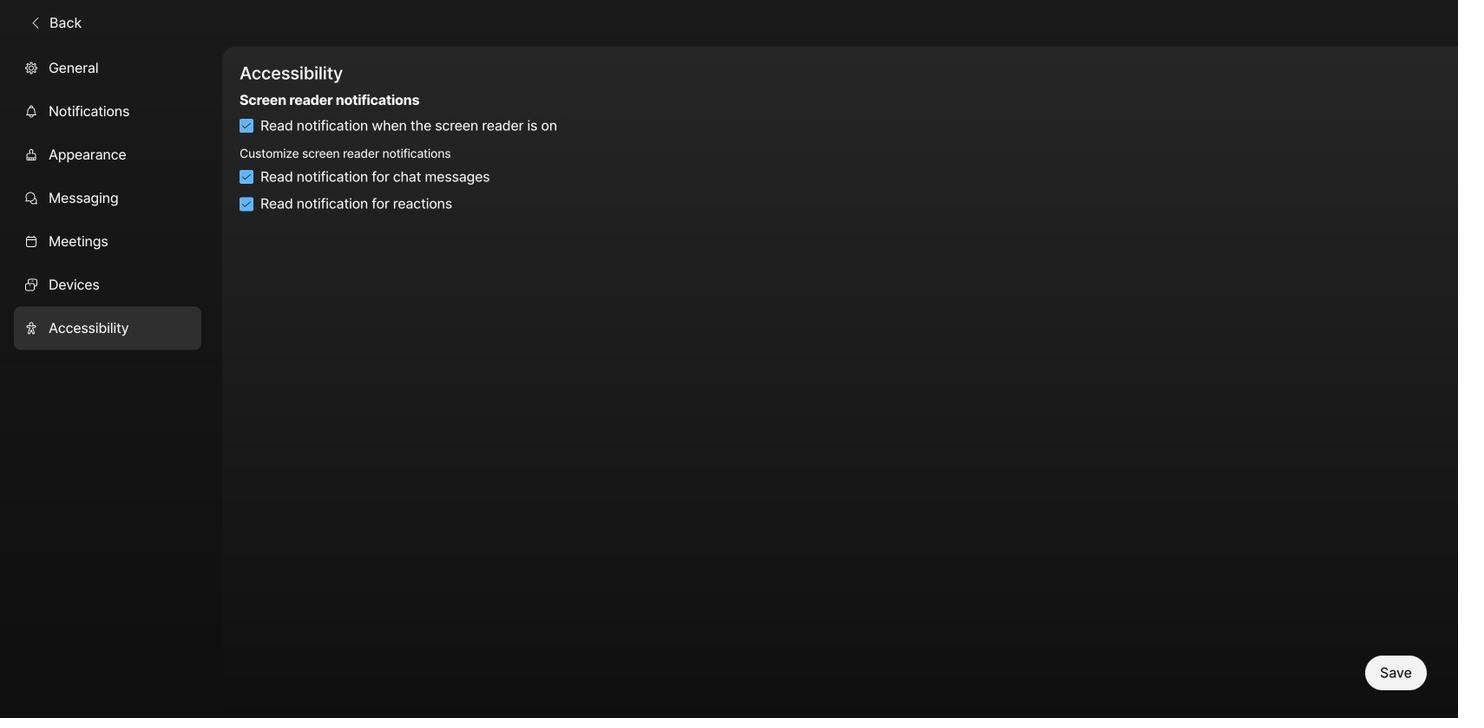 Task type: describe. For each thing, give the bounding box(es) containing it.
accessibility tab
[[14, 307, 201, 350]]

general tab
[[14, 46, 201, 90]]

settings navigation
[[0, 46, 222, 719]]



Task type: vqa. For each thing, say whether or not it's contained in the screenshot.
the Accessibility "tab"
yes



Task type: locate. For each thing, give the bounding box(es) containing it.
messaging tab
[[14, 177, 201, 220]]

appearance tab
[[14, 133, 201, 177]]

meetings tab
[[14, 220, 201, 263]]

devices tab
[[14, 263, 201, 307]]

notifications tab
[[14, 90, 201, 133]]



